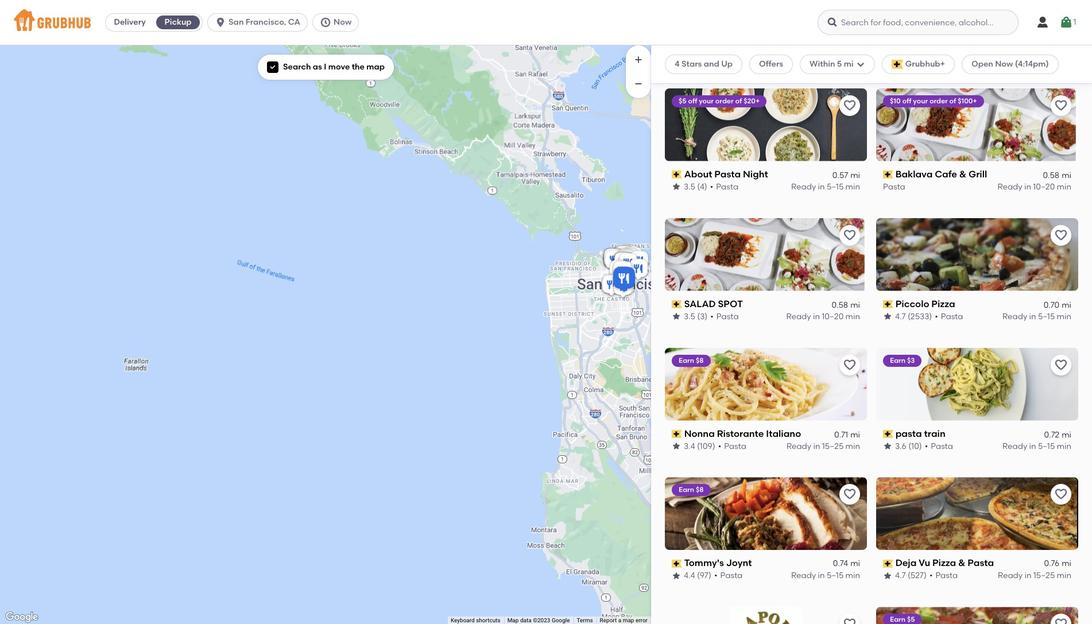 Task type: describe. For each thing, give the bounding box(es) containing it.
©2023
[[533, 617, 550, 624]]

pickup button
[[154, 13, 202, 32]]

1
[[1073, 17, 1076, 27]]

google image
[[3, 610, 41, 624]]

min for deja vu pizza & pasta
[[1057, 571, 1071, 580]]

milan pizza image
[[618, 247, 641, 272]]

star icon image for pronto pizza
[[672, 53, 681, 62]]

1 vertical spatial map
[[623, 617, 634, 624]]

joynt
[[726, 558, 752, 569]]

the sampler's house image
[[613, 244, 636, 270]]

round table pizza
[[895, 39, 978, 50]]

0.76 mi
[[1044, 559, 1071, 569]]

little italy pasta image
[[613, 244, 636, 269]]

10–20 for baklava cafe & grill
[[1033, 182, 1055, 191]]

terms
[[577, 617, 593, 624]]

mi for round table pizza
[[1062, 40, 1071, 50]]

0.71
[[834, 429, 848, 439]]

0.56 mi for pronto pizza
[[832, 40, 860, 50]]

3.6
[[895, 441, 906, 451]]

order for pasta
[[715, 97, 734, 105]]

svg image
[[1060, 16, 1073, 29]]

pasta for tommy's
[[720, 571, 743, 580]]

0.70 mi
[[1044, 300, 1071, 309]]

3.4 (109)
[[684, 441, 715, 451]]

(97)
[[697, 571, 711, 580]]

main navigation navigation
[[0, 0, 1092, 45]]

subscription pass image for salad spot
[[672, 300, 682, 308]]

• for nonna
[[718, 441, 721, 451]]

pasta down the "baklava"
[[883, 182, 905, 191]]

ready in 5–15 min for pasta train
[[1002, 441, 1071, 451]]

earn $8 for nonna
[[679, 356, 704, 364]]

ready for tommy's joynt
[[791, 571, 816, 580]]

• for deja
[[929, 571, 933, 580]]

about pasta night image
[[612, 250, 635, 275]]

• pasta for pasta
[[925, 441, 953, 451]]

4.4
[[684, 571, 695, 580]]

grill
[[969, 169, 987, 180]]

0.58 for baklava cafe & grill
[[1043, 170, 1059, 180]]

mi for pasta train
[[1062, 429, 1071, 439]]

nonna ristorante italiano logo image
[[665, 348, 867, 421]]

open
[[971, 59, 993, 69]]

ready for piccolo pizza
[[1002, 311, 1027, 321]]

• pasta for round
[[934, 52, 962, 62]]

3.5 (4)
[[684, 182, 707, 191]]

4 stars and up
[[675, 59, 733, 69]]

pasta for deja
[[936, 571, 958, 580]]

keyboard shortcuts button
[[451, 617, 500, 624]]

min for piccolo pizza
[[1057, 311, 1071, 321]]

$100+
[[958, 97, 977, 105]]

gusto pinsa romana image
[[618, 243, 641, 268]]

svg image left search
[[269, 64, 276, 71]]

pasta
[[895, 428, 922, 439]]

1 button
[[1060, 12, 1076, 33]]

in for deja vu pizza & pasta
[[1025, 571, 1031, 580]]

pasta for salad
[[716, 311, 739, 321]]

tommy's joynt
[[684, 558, 752, 569]]

ready for pronto pizza
[[787, 52, 811, 62]]

minus icon image
[[633, 78, 644, 90]]

10–20 for salad spot
[[822, 311, 844, 321]]

about pasta night
[[684, 169, 768, 180]]

(4)
[[697, 182, 707, 191]]

svg image up within 5 mi
[[827, 17, 838, 28]]

now button
[[312, 13, 364, 32]]

himalayan pizza and momo image
[[617, 251, 640, 276]]

proceed to checkout
[[952, 314, 1035, 324]]

within 5 mi
[[810, 59, 854, 69]]

pasta for pronto
[[729, 52, 751, 62]]

open now (4:14pm)
[[971, 59, 1049, 69]]

$10 off your order of $100+
[[890, 97, 977, 105]]

train
[[924, 428, 945, 439]]

• for piccolo
[[935, 311, 938, 321]]

• pasta for about
[[710, 182, 738, 191]]

• for salad
[[710, 311, 714, 321]]

i
[[324, 62, 326, 72]]

san
[[229, 17, 244, 27]]

• pasta for pronto
[[723, 52, 751, 62]]

mi for piccolo pizza
[[1062, 300, 1071, 309]]

subscription pass image for piccolo pizza
[[883, 300, 893, 308]]

svg image inside now button
[[320, 17, 331, 28]]

joyride pizza image
[[628, 249, 651, 274]]

0.76
[[1044, 559, 1059, 569]]

amicis east coast pizzeria image
[[627, 257, 650, 282]]

stars
[[682, 59, 702, 69]]

(10)
[[908, 441, 922, 451]]

earn for nonna ristorante italiano
[[679, 356, 694, 364]]

ristorante
[[717, 428, 764, 439]]

3.4
[[684, 441, 695, 451]]

san francisco, ca button
[[207, 13, 312, 32]]

in for baklava cafe & grill
[[1024, 182, 1031, 191]]

5–15 for tommy's joynt
[[827, 571, 844, 580]]

3.6 (10)
[[895, 441, 922, 451]]

• pasta for piccolo
[[935, 311, 963, 321]]

(109)
[[697, 441, 715, 451]]

nonna ristorante italiano image
[[610, 264, 638, 295]]

0.70
[[1044, 300, 1059, 309]]

ca
[[288, 17, 300, 27]]

ready in 5–15 min for tommy's joynt
[[791, 571, 860, 580]]

il borgo image
[[607, 258, 630, 283]]

subscription pass image for pasta train
[[883, 430, 893, 438]]

castro indian restaurant & bar image
[[600, 273, 623, 298]]

subscription pass image for nonna ristorante italiano
[[672, 430, 682, 438]]

deja vu pizza & pasta
[[895, 558, 994, 569]]

baklava cafe & grill
[[895, 169, 987, 180]]

pizza up (2533)
[[931, 298, 955, 309]]

offers
[[759, 59, 783, 69]]

• pasta for deja
[[929, 571, 958, 580]]

save this restaurant image for nonna ristorante italiano
[[843, 358, 857, 372]]

ready for baklava cafe & grill
[[998, 182, 1022, 191]]

francisco,
[[246, 17, 286, 27]]

off for baklava
[[902, 97, 911, 105]]

shortcuts
[[476, 617, 500, 624]]

peacock canteen image
[[621, 245, 644, 270]]

star icon image for nonna ristorante italiano
[[672, 442, 681, 451]]

min for tommy's joynt
[[845, 571, 860, 580]]

mi for about pasta night
[[850, 170, 860, 180]]

4.5 (1062)
[[895, 52, 931, 62]]

svg image right 5
[[856, 60, 865, 69]]

baklava
[[895, 169, 933, 180]]

0.72
[[1044, 429, 1059, 439]]

fresco pizza - shawarma & ice cream image
[[613, 244, 636, 269]]

napoli pizza logo image
[[729, 607, 802, 624]]

svg image inside san francisco, ca button
[[215, 17, 226, 28]]

5
[[837, 59, 842, 69]]

your for baklava
[[913, 97, 928, 105]]

night
[[743, 169, 768, 180]]

pasta for pasta
[[931, 441, 953, 451]]

milan pizza logo image
[[876, 607, 1078, 624]]

4.3
[[684, 52, 695, 62]]

google
[[552, 617, 570, 624]]

on the bridge image
[[603, 248, 626, 274]]

min for pronto pizza
[[845, 52, 860, 62]]

as
[[313, 62, 322, 72]]

piccolo pizza image
[[614, 248, 637, 274]]

min for about pasta night
[[845, 182, 860, 191]]

order for cafe
[[930, 97, 948, 105]]

15–25 for nonna ristorante italiano
[[822, 441, 844, 451]]

deja
[[895, 558, 917, 569]]

Search for food, convenience, alcohol... search field
[[818, 10, 1019, 35]]

min for baklava cafe & grill
[[1057, 182, 1071, 191]]

piccolo pizza
[[895, 298, 955, 309]]

pasta for about
[[716, 182, 738, 191]]

to
[[987, 314, 995, 324]]

3.5 for about pasta night
[[684, 182, 695, 191]]

0.56 for round table pizza
[[1043, 40, 1059, 50]]

and
[[704, 59, 719, 69]]

• for about
[[710, 182, 713, 191]]

pizza inferno image
[[602, 247, 625, 272]]

min for salad spot
[[845, 311, 860, 321]]

• for tommy's
[[714, 571, 717, 580]]

in for nonna ristorante italiano
[[813, 441, 820, 451]]

subscription pass image for pronto pizza
[[672, 41, 682, 49]]

salad spot logo image
[[665, 218, 867, 291]]

min for nonna ristorante italiano
[[845, 441, 860, 451]]

in for about pasta night
[[818, 182, 825, 191]]

piccolo pizza logo image
[[876, 218, 1078, 291]]

0.72 mi
[[1044, 429, 1071, 439]]

subscription pass image for round table pizza
[[883, 41, 893, 49]]

mi for pronto pizza
[[850, 40, 860, 50]]

$3
[[907, 356, 915, 364]]

(1062)
[[908, 52, 931, 62]]

ready in 15–25 min for nonna ristorante italiano
[[787, 441, 860, 451]]

table
[[927, 39, 952, 50]]

vu
[[919, 558, 930, 569]]

pasta train
[[895, 428, 945, 439]]

report
[[600, 617, 617, 624]]

mission street oyster bar & seafood restaurant image
[[613, 274, 636, 299]]



Task type: locate. For each thing, give the bounding box(es) containing it.
ready for round table pizza
[[998, 52, 1023, 62]]

star icon image for deja vu pizza & pasta
[[883, 571, 892, 581]]

baklava cafe & grill logo image
[[876, 88, 1078, 161]]

0 vertical spatial 0.58 mi
[[1043, 170, 1071, 180]]

star icon image left 4.5
[[883, 53, 892, 62]]

15–25 for pronto pizza
[[822, 52, 844, 62]]

0 horizontal spatial off
[[688, 97, 697, 105]]

1 horizontal spatial 0.58 mi
[[1043, 170, 1071, 180]]

3.5 for salad spot
[[684, 311, 695, 321]]

svg image
[[1036, 16, 1050, 29], [215, 17, 226, 28], [320, 17, 331, 28], [827, 17, 838, 28], [856, 60, 865, 69], [269, 64, 276, 71]]

0.56 mi for round table pizza
[[1043, 40, 1071, 50]]

the italian homemade company image
[[612, 259, 635, 284]]

1 horizontal spatial ready in 10–20 min
[[998, 182, 1071, 191]]

0 horizontal spatial 0.58 mi
[[832, 300, 860, 309]]

error
[[636, 617, 648, 624]]

order left $100+
[[930, 97, 948, 105]]

keyboard shortcuts
[[451, 617, 500, 624]]

• right (3)
[[710, 311, 714, 321]]

5–15 for pasta train
[[1038, 441, 1055, 451]]

earn for pasta train
[[890, 356, 905, 364]]

0 horizontal spatial ready in 10–20 min
[[786, 311, 860, 321]]

• pasta for tommy's
[[714, 571, 743, 580]]

4.4 (97)
[[684, 571, 711, 580]]

mi
[[850, 40, 860, 50], [1062, 40, 1071, 50], [844, 59, 854, 69], [850, 170, 860, 180], [1062, 170, 1071, 180], [850, 300, 860, 309], [1062, 300, 1071, 309], [850, 429, 860, 439], [1062, 429, 1071, 439], [850, 559, 860, 569], [1062, 559, 1071, 569]]

$20+
[[744, 97, 760, 105]]

10–20
[[1033, 182, 1055, 191], [822, 311, 844, 321]]

• right (527)
[[929, 571, 933, 580]]

subscription pass image
[[672, 41, 682, 49], [883, 171, 893, 179], [672, 300, 682, 308], [883, 300, 893, 308], [672, 430, 682, 438], [883, 430, 893, 438]]

ready in 15–25 min right offers
[[787, 52, 860, 62]]

1 horizontal spatial 0.56 mi
[[1043, 40, 1071, 50]]

subscription pass image left deja
[[883, 560, 893, 568]]

• pasta down about pasta night
[[710, 182, 738, 191]]

grubhub+
[[905, 59, 945, 69]]

chef's pasta image
[[613, 244, 636, 269]]

5–15 for piccolo pizza
[[1038, 311, 1055, 321]]

ready in 15–25 min for round table pizza
[[998, 52, 1071, 62]]

0 horizontal spatial 0.56
[[832, 40, 848, 50]]

• for round
[[934, 52, 937, 62]]

• right and
[[723, 52, 726, 62]]

4.7 down deja
[[895, 571, 906, 580]]

subscription pass image
[[883, 41, 893, 49], [672, 171, 682, 179], [672, 560, 682, 568], [883, 560, 893, 568]]

$8 for nonna
[[696, 356, 704, 364]]

salad spot image
[[612, 250, 635, 275]]

0.56 mi up 5
[[832, 40, 860, 50]]

$5 down 4.7 (527)
[[907, 616, 915, 624]]

star icon image left the 4.7 (2533)
[[883, 312, 892, 321]]

subscription pass image left about
[[672, 171, 682, 179]]

(527)
[[908, 571, 927, 580]]

earn for tommy's joynt
[[679, 486, 694, 494]]

star icon image left 4.3
[[672, 53, 681, 62]]

ready in 5–15 min for piccolo pizza
[[1002, 311, 1071, 321]]

pasta down the table
[[940, 52, 962, 62]]

ready for salad spot
[[786, 311, 811, 321]]

1 horizontal spatial 0.56
[[1043, 40, 1059, 50]]

of left $20+
[[735, 97, 742, 105]]

grandma's homemade pasta image
[[602, 247, 625, 272]]

subscription pass image for baklava cafe & grill
[[883, 171, 893, 179]]

in for pasta train
[[1029, 441, 1036, 451]]

pastifico image
[[602, 247, 625, 272]]

pasta train image
[[615, 248, 638, 273]]

$5 down 4 at the top of page
[[679, 97, 686, 105]]

4.3 (1360)
[[684, 52, 720, 62]]

0.58 for salad spot
[[832, 300, 848, 309]]

star icon image left 3.4
[[672, 442, 681, 451]]

map right the
[[367, 62, 385, 72]]

subscription pass image up the grubhub plus flag logo
[[883, 41, 893, 49]]

ready in 5–15 min down 0.72
[[1002, 441, 1071, 451]]

0 vertical spatial earn $8
[[679, 356, 704, 364]]

ready for pasta train
[[1002, 441, 1027, 451]]

min for round table pizza
[[1057, 52, 1071, 62]]

0 horizontal spatial of
[[735, 97, 742, 105]]

map
[[367, 62, 385, 72], [623, 617, 634, 624]]

pasta for nonna
[[724, 441, 746, 451]]

move
[[328, 62, 350, 72]]

pasta for piccolo
[[941, 311, 963, 321]]

0 vertical spatial 10–20
[[1033, 182, 1055, 191]]

save this restaurant image for pasta train
[[1054, 358, 1068, 372]]

pizza
[[717, 39, 740, 50], [954, 39, 978, 50], [931, 298, 955, 309], [932, 558, 956, 569]]

(1360)
[[697, 52, 720, 62]]

& left grill
[[959, 169, 966, 180]]

0 vertical spatial &
[[959, 169, 966, 180]]

ready for nonna ristorante italiano
[[787, 441, 811, 451]]

0 vertical spatial 3.5
[[684, 182, 695, 191]]

0 vertical spatial 4.7
[[895, 311, 906, 321]]

• right (109)
[[718, 441, 721, 451]]

your down 4 stars and up
[[699, 97, 714, 105]]

svg image left the 'san'
[[215, 17, 226, 28]]

subscription pass image left tommy's
[[672, 560, 682, 568]]

1 horizontal spatial order
[[930, 97, 948, 105]]

mi for tommy's joynt
[[850, 559, 860, 569]]

star icon image for pasta train
[[883, 442, 892, 451]]

pasta down spot
[[716, 311, 739, 321]]

of for pasta
[[735, 97, 742, 105]]

pasta down deja vu pizza & pasta
[[936, 571, 958, 580]]

cafe mystique image
[[600, 273, 623, 298]]

(4:14pm)
[[1015, 59, 1049, 69]]

2 earn $8 from the top
[[679, 486, 704, 494]]

1 vertical spatial earn $8
[[679, 486, 704, 494]]

cafe
[[935, 169, 957, 180]]

1 vertical spatial ready in 10–20 min
[[786, 311, 860, 321]]

star icon image for tommy's joynt
[[672, 571, 681, 581]]

ready in 15–25 min for pronto pizza
[[787, 52, 860, 62]]

grubhub plus flag logo image
[[891, 60, 903, 69]]

italiano
[[766, 428, 801, 439]]

earn $8
[[679, 356, 704, 364], [679, 486, 704, 494]]

$8
[[696, 356, 704, 364], [696, 486, 704, 494]]

star icon image left 4.7 (527)
[[883, 571, 892, 581]]

• pasta down train
[[925, 441, 953, 451]]

about
[[684, 169, 712, 180]]

pizza up up
[[717, 39, 740, 50]]

nonna ristorante italiano
[[684, 428, 801, 439]]

star icon image left 3.6
[[883, 442, 892, 451]]

• pasta down spot
[[710, 311, 739, 321]]

2 your from the left
[[913, 97, 928, 105]]

&
[[959, 169, 966, 180], [958, 558, 965, 569]]

baiano pizzeria image
[[611, 259, 634, 284]]

1 horizontal spatial 10–20
[[1033, 182, 1055, 191]]

1 vertical spatial 4.7
[[895, 571, 906, 580]]

piccolo
[[895, 298, 929, 309]]

subscription pass image left nonna
[[672, 430, 682, 438]]

0 horizontal spatial 10–20
[[822, 311, 844, 321]]

3.5 left (4)
[[684, 182, 695, 191]]

san francisco, ca
[[229, 17, 300, 27]]

pasta train logo image
[[876, 348, 1078, 421]]

5–15 down 0.70
[[1038, 311, 1055, 321]]

in for piccolo pizza
[[1029, 311, 1036, 321]]

map data ©2023 google
[[507, 617, 570, 624]]

0.56 for pronto pizza
[[832, 40, 848, 50]]

1 off from the left
[[688, 97, 697, 105]]

svg image left svg icon
[[1036, 16, 1050, 29]]

1 horizontal spatial 0.58
[[1043, 170, 1059, 180]]

subscription pass image for tommy's joynt
[[672, 560, 682, 568]]

pronto pizza
[[684, 39, 740, 50]]

2 order from the left
[[930, 97, 948, 105]]

pizza right "vu"
[[932, 558, 956, 569]]

off down stars
[[688, 97, 697, 105]]

tommy's joynt logo image
[[665, 477, 867, 550]]

pronto pizza image
[[612, 251, 635, 276]]

star icon image left 4.4
[[672, 571, 681, 581]]

earn $8 down the 3.5 (3)
[[679, 356, 704, 364]]

• pasta for nonna
[[718, 441, 746, 451]]

deja vu pizza & pasta image
[[609, 270, 632, 295]]

mi for salad spot
[[850, 300, 860, 309]]

1 vertical spatial now
[[995, 59, 1013, 69]]

pasta down train
[[931, 441, 953, 451]]

checkout
[[997, 314, 1035, 324]]

0.56 mi down svg icon
[[1043, 40, 1071, 50]]

0 horizontal spatial map
[[367, 62, 385, 72]]

1 your from the left
[[699, 97, 714, 105]]

now right open in the top of the page
[[995, 59, 1013, 69]]

4
[[675, 59, 680, 69]]

up
[[721, 59, 733, 69]]

off for about
[[688, 97, 697, 105]]

1 vertical spatial 0.58 mi
[[832, 300, 860, 309]]

pasta down the joynt
[[720, 571, 743, 580]]

0.58 mi for baklava cafe & grill
[[1043, 170, 1071, 180]]

1 3.5 from the top
[[684, 182, 695, 191]]

save this restaurant image
[[1054, 228, 1068, 242], [843, 358, 857, 372], [1054, 358, 1068, 372]]

ready for deja vu pizza & pasta
[[998, 571, 1023, 580]]

• pasta down tommy's joynt
[[714, 571, 743, 580]]

•
[[723, 52, 726, 62], [934, 52, 937, 62], [710, 182, 713, 191], [710, 311, 714, 321], [935, 311, 938, 321], [718, 441, 721, 451], [925, 441, 928, 451], [714, 571, 717, 580], [929, 571, 933, 580]]

subscription pass image left salad
[[672, 300, 682, 308]]

pasta down ristorante
[[724, 441, 746, 451]]

0.58 mi
[[1043, 170, 1071, 180], [832, 300, 860, 309]]

2 3.5 from the top
[[684, 311, 695, 321]]

1 horizontal spatial off
[[902, 97, 911, 105]]

off right the '$10'
[[902, 97, 911, 105]]

earn $8 down 3.4
[[679, 486, 704, 494]]

star icon image for about pasta night
[[672, 182, 681, 191]]

in for salad spot
[[813, 311, 820, 321]]

earn $5
[[890, 616, 915, 624]]

• pasta down piccolo pizza at top
[[935, 311, 963, 321]]

within
[[810, 59, 835, 69]]

1 horizontal spatial $5
[[907, 616, 915, 624]]

order
[[715, 97, 734, 105], [930, 97, 948, 105]]

5–15 down 0.57 at the right top of the page
[[827, 182, 844, 191]]

1 horizontal spatial now
[[995, 59, 1013, 69]]

of for cafe
[[949, 97, 956, 105]]

earn down 3.4
[[679, 486, 694, 494]]

0.74 mi
[[833, 559, 860, 569]]

in
[[813, 52, 820, 62], [1025, 52, 1031, 62], [818, 182, 825, 191], [1024, 182, 1031, 191], [813, 311, 820, 321], [1029, 311, 1036, 321], [813, 441, 820, 451], [1029, 441, 1036, 451], [818, 571, 825, 580], [1025, 571, 1031, 580]]

2 4.7 from the top
[[895, 571, 906, 580]]

1 order from the left
[[715, 97, 734, 105]]

1 4.7 from the top
[[895, 311, 906, 321]]

0 vertical spatial map
[[367, 62, 385, 72]]

& right "vu"
[[958, 558, 965, 569]]

0 horizontal spatial 0.56 mi
[[832, 40, 860, 50]]

• pasta for salad
[[710, 311, 739, 321]]

5–15 for about pasta night
[[827, 182, 844, 191]]

• right (2533)
[[935, 311, 938, 321]]

order left $20+
[[715, 97, 734, 105]]

pasta down piccolo pizza at top
[[941, 311, 963, 321]]

2 of from the left
[[949, 97, 956, 105]]

1 0.56 from the left
[[832, 40, 848, 50]]

now up move
[[334, 17, 352, 27]]

2 0.56 from the left
[[1043, 40, 1059, 50]]

1 earn $8 from the top
[[679, 356, 704, 364]]

1 horizontal spatial map
[[623, 617, 634, 624]]

terms link
[[577, 617, 593, 624]]

pasta for round
[[940, 52, 962, 62]]

proceed to checkout button
[[917, 309, 1071, 330]]

5–15
[[827, 182, 844, 191], [1038, 311, 1055, 321], [1038, 441, 1055, 451], [827, 571, 844, 580]]

of left $100+
[[949, 97, 956, 105]]

4.7 for deja vu pizza & pasta
[[895, 571, 906, 580]]

1 0.56 mi from the left
[[832, 40, 860, 50]]

in for tommy's joynt
[[818, 571, 825, 580]]

salad spot
[[684, 298, 743, 309]]

0 vertical spatial $8
[[696, 356, 704, 364]]

(3)
[[697, 311, 708, 321]]

subscription pass image left piccolo
[[883, 300, 893, 308]]

your for about
[[699, 97, 714, 105]]

pasta down deja vu pizza & pasta logo
[[968, 558, 994, 569]]

$5
[[679, 97, 686, 105], [907, 616, 915, 624]]

earn down 4.7 (527)
[[890, 616, 905, 624]]

data
[[520, 617, 531, 624]]

• for pronto
[[723, 52, 726, 62]]

baklava cafe & grill image
[[612, 250, 635, 275]]

ready in 10–20 min for baklava cafe & grill
[[998, 182, 1071, 191]]

search
[[283, 62, 311, 72]]

1 vertical spatial 3.5
[[684, 311, 695, 321]]

0.71 mi
[[834, 429, 860, 439]]

valencia pizza and pasta image
[[611, 275, 634, 300]]

0.56 up 5
[[832, 40, 848, 50]]

ready in 5–15 min down 0.74
[[791, 571, 860, 580]]

delivery
[[114, 17, 146, 27]]

• pasta down ristorante
[[718, 441, 746, 451]]

victor's pizza image
[[612, 243, 635, 268]]

1 $8 from the top
[[696, 356, 704, 364]]

$8 down 3.4 (109)
[[696, 486, 704, 494]]

0 vertical spatial $5
[[679, 97, 686, 105]]

your
[[699, 97, 714, 105], [913, 97, 928, 105]]

the
[[352, 62, 365, 72]]

save this restaurant button
[[839, 95, 860, 116], [1051, 95, 1071, 116], [839, 225, 860, 246], [1051, 225, 1071, 246], [839, 355, 860, 375], [1051, 355, 1071, 375], [839, 484, 860, 505], [1051, 484, 1071, 505], [839, 614, 860, 624], [1051, 614, 1071, 624]]

pasta right and
[[729, 52, 751, 62]]

save this restaurant image
[[843, 99, 857, 112], [1054, 99, 1068, 112], [843, 228, 857, 242], [843, 488, 857, 501], [1054, 488, 1068, 501], [843, 617, 857, 624], [1054, 617, 1068, 624]]

ready in 5–15 min down 0.57 at the right top of the page
[[791, 182, 860, 191]]

now inside button
[[334, 17, 352, 27]]

pasta down about pasta night
[[716, 182, 738, 191]]

0 horizontal spatial now
[[334, 17, 352, 27]]

0 horizontal spatial your
[[699, 97, 714, 105]]

• right (4)
[[710, 182, 713, 191]]

4.7 down piccolo
[[895, 311, 906, 321]]

min
[[845, 52, 860, 62], [1057, 52, 1071, 62], [845, 182, 860, 191], [1057, 182, 1071, 191], [845, 311, 860, 321], [1057, 311, 1071, 321], [845, 441, 860, 451], [1057, 441, 1071, 451], [845, 571, 860, 580], [1057, 571, 1071, 580]]

star icon image left 3.5 (4)
[[672, 182, 681, 191]]

salad
[[684, 298, 716, 309]]

academy bar & kitchen image
[[602, 247, 625, 272]]

• pasta right and
[[723, 52, 751, 62]]

4.7 (527)
[[895, 571, 927, 580]]

2 $8 from the top
[[696, 486, 704, 494]]

nonna
[[684, 428, 715, 439]]

3.5
[[684, 182, 695, 191], [684, 311, 695, 321]]

0.56 up (4:14pm)
[[1043, 40, 1059, 50]]

3.5 left (3)
[[684, 311, 695, 321]]

3.5 (3)
[[684, 311, 708, 321]]

svg image right the "ca"
[[320, 17, 331, 28]]

• pasta down deja vu pizza & pasta
[[929, 571, 958, 580]]

star icon image for piccolo pizza
[[883, 312, 892, 321]]

1 horizontal spatial of
[[949, 97, 956, 105]]

1 of from the left
[[735, 97, 742, 105]]

2 off from the left
[[902, 97, 911, 105]]

15–25 for deja vu pizza & pasta
[[1033, 571, 1055, 580]]

5–15 down 0.74
[[827, 571, 844, 580]]

star icon image
[[672, 53, 681, 62], [883, 53, 892, 62], [672, 182, 681, 191], [672, 312, 681, 321], [883, 312, 892, 321], [672, 442, 681, 451], [883, 442, 892, 451], [672, 571, 681, 581], [883, 571, 892, 581]]

ti piacera ristorante image
[[612, 242, 635, 267]]

1 vertical spatial 0.58
[[832, 300, 848, 309]]

report a map error
[[600, 617, 648, 624]]

earn left $3
[[890, 356, 905, 364]]

2 0.56 mi from the left
[[1043, 40, 1071, 50]]

• pasta
[[723, 52, 751, 62], [934, 52, 962, 62], [710, 182, 738, 191], [710, 311, 739, 321], [935, 311, 963, 321], [718, 441, 746, 451], [925, 441, 953, 451], [714, 571, 743, 580], [929, 571, 958, 580]]

0.74
[[833, 559, 848, 569]]

0 horizontal spatial 0.58
[[832, 300, 848, 309]]

your right the '$10'
[[913, 97, 928, 105]]

• pasta down the table
[[934, 52, 962, 62]]

pasta
[[729, 52, 751, 62], [940, 52, 962, 62], [714, 169, 741, 180], [716, 182, 738, 191], [883, 182, 905, 191], [716, 311, 739, 321], [941, 311, 963, 321], [724, 441, 746, 451], [931, 441, 953, 451], [968, 558, 994, 569], [720, 571, 743, 580], [936, 571, 958, 580]]

tommy's joynt image
[[611, 248, 634, 273]]

earn down the 3.5 (3)
[[679, 356, 694, 364]]

0.58 mi for salad spot
[[832, 300, 860, 309]]

4.5
[[895, 52, 907, 62]]

0 vertical spatial ready in 10–20 min
[[998, 182, 1071, 191]]

subscription pass image for about pasta night
[[672, 171, 682, 179]]

in for pronto pizza
[[813, 52, 820, 62]]

• for pasta
[[925, 441, 928, 451]]

1 vertical spatial $8
[[696, 486, 704, 494]]

search as i move the map
[[283, 62, 385, 72]]

earn $8 for tommy's
[[679, 486, 704, 494]]

ready in 10–20 min
[[998, 182, 1071, 191], [786, 311, 860, 321]]

4.7 (2533)
[[895, 311, 932, 321]]

tommy's
[[684, 558, 724, 569]]

0.58
[[1043, 170, 1059, 180], [832, 300, 848, 309]]

map right a
[[623, 617, 634, 624]]

0 horizontal spatial $5
[[679, 97, 686, 105]]

ready in 5–15 min
[[791, 182, 860, 191], [1002, 311, 1071, 321], [1002, 441, 1071, 451], [791, 571, 860, 580]]

a
[[618, 617, 621, 624]]

0.56 mi
[[832, 40, 860, 50], [1043, 40, 1071, 50]]

15–25 for round table pizza
[[1033, 52, 1055, 62]]

pasta left night
[[714, 169, 741, 180]]

1 vertical spatial 10–20
[[822, 311, 844, 321]]

pizza up open in the top of the page
[[954, 39, 978, 50]]

• right (10)
[[925, 441, 928, 451]]

15–25
[[822, 52, 844, 62], [1033, 52, 1055, 62], [822, 441, 844, 451], [1033, 571, 1055, 580]]

5–15 down 0.72
[[1038, 441, 1055, 451]]

subscription pass image left pasta
[[883, 430, 893, 438]]

star icon image left the 3.5 (3)
[[672, 312, 681, 321]]

round table pizza image
[[612, 251, 635, 276]]

ready in 15–25 min down svg icon
[[998, 52, 1071, 62]]

deja vu pizza & pasta logo image
[[876, 477, 1078, 550]]

0 vertical spatial 0.58
[[1043, 170, 1059, 180]]

in for round table pizza
[[1025, 52, 1031, 62]]

1 vertical spatial $5
[[907, 616, 915, 624]]

star icon image for round table pizza
[[883, 53, 892, 62]]

1 horizontal spatial your
[[913, 97, 928, 105]]

plus icon image
[[633, 54, 644, 65]]

pharaohs egyptian restaurant image
[[618, 246, 641, 271]]

ready in 15–25 min down 0.71
[[787, 441, 860, 451]]

subscription pass image up 4 at the top of page
[[672, 41, 682, 49]]

mi for baklava cafe & grill
[[1062, 170, 1071, 180]]

$8 for tommy's
[[696, 486, 704, 494]]

0 horizontal spatial order
[[715, 97, 734, 105]]

napoli pizza image
[[613, 247, 636, 272]]

1 vertical spatial &
[[958, 558, 965, 569]]

$5 off your order of $20+
[[679, 97, 760, 105]]

star icon image for salad spot
[[672, 312, 681, 321]]

map region
[[0, 0, 688, 624]]

subscription pass image left the "baklava"
[[883, 171, 893, 179]]

about pasta night logo image
[[665, 88, 867, 161]]

ready in 5–15 min down 0.70
[[1002, 311, 1071, 321]]

subscription pass image for deja vu pizza & pasta
[[883, 560, 893, 568]]

$8 down (3)
[[696, 356, 704, 364]]

ready in 15–25 min down 0.76
[[998, 571, 1071, 580]]

0 vertical spatial now
[[334, 17, 352, 27]]

mi for nonna ristorante italiano
[[850, 429, 860, 439]]

0.57 mi
[[832, 170, 860, 180]]

ready for about pasta night
[[791, 182, 816, 191]]

earn $3
[[890, 356, 915, 364]]



Task type: vqa. For each thing, say whether or not it's contained in the screenshot.


